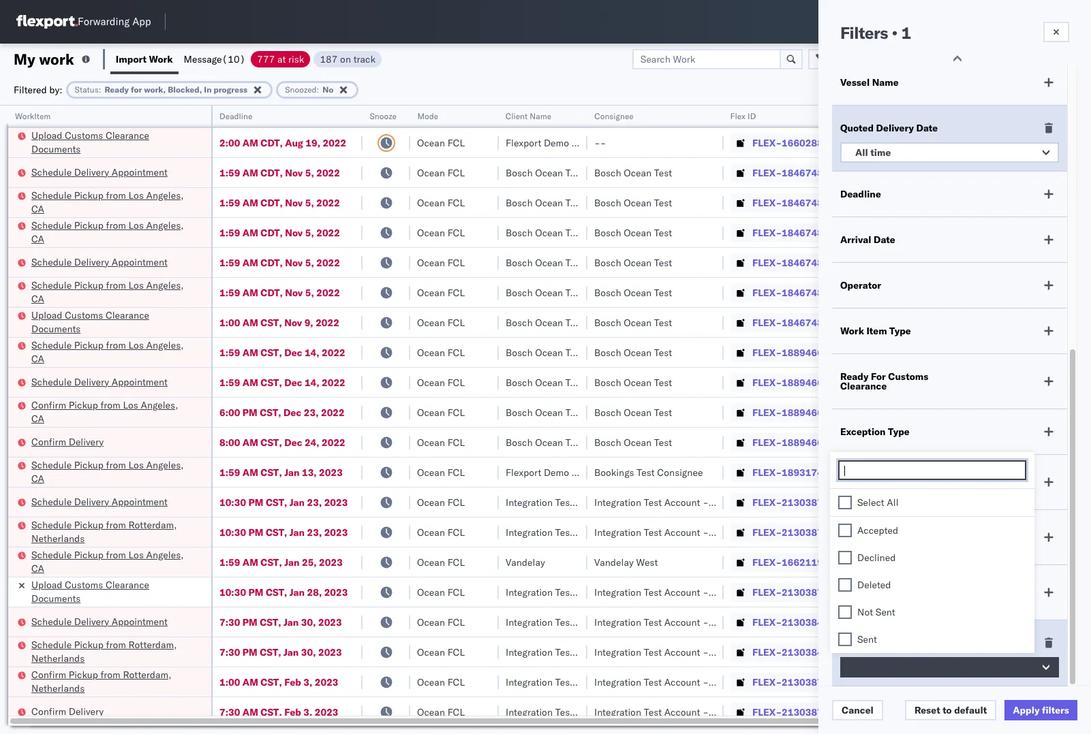Task type: describe. For each thing, give the bounding box(es) containing it.
vessel
[[841, 76, 870, 89]]

3 ceau7522281, from the top
[[840, 226, 910, 239]]

15 ocean fcl from the top
[[417, 557, 465, 569]]

1 vertical spatial status
[[857, 637, 887, 650]]

1 schedule from the top
[[31, 166, 72, 178]]

jan up the 1:00 am cst, feb 3, 2023
[[284, 647, 299, 659]]

1:59 for schedule delivery appointment button for 1:59 am cdt, nov 5, 2022
[[220, 257, 240, 269]]

3 fcl from the top
[[448, 197, 465, 209]]

1
[[902, 22, 911, 43]]

flex- for schedule pickup from los angeles, ca link associated with 5th schedule pickup from los angeles, ca button from the bottom of the page
[[753, 227, 782, 239]]

pm right 6:00
[[243, 407, 258, 419]]

filters • 1
[[841, 22, 911, 43]]

resize handle column header for workitem
[[195, 106, 211, 735]]

Search Shipments (/) text field
[[830, 12, 962, 32]]

work inside button
[[149, 53, 173, 65]]

1 1:59 from the top
[[220, 167, 240, 179]]

5 schedule pickup from los angeles, ca from the top
[[31, 459, 184, 485]]

10 schedule from the top
[[31, 519, 72, 531]]

confirm delivery link for 8:00 am cst, dec 24, 2022
[[31, 435, 104, 449]]

gvcu5265864 for schedule pickup from rotterdam, netherlands
[[840, 526, 907, 539]]

5 account from the top
[[665, 647, 701, 659]]

5 1846748 from the top
[[782, 287, 823, 299]]

karl for confirm delivery link associated with 7:30 am cst, feb 3, 2023
[[711, 707, 729, 719]]

confirm for 8:00
[[31, 436, 66, 448]]

pm down 10:30 pm cst, jan 28, 2023
[[243, 617, 258, 629]]

consignee button
[[588, 108, 710, 122]]

4 karl from the top
[[711, 617, 729, 629]]

5, for 6th schedule pickup from los angeles, ca button from the bottom of the page
[[305, 197, 314, 209]]

13 ocean fcl from the top
[[417, 497, 465, 509]]

flex-1889466 for schedule delivery appointment
[[753, 377, 823, 389]]

forwarding app
[[78, 15, 151, 28]]

dec for schedule delivery appointment
[[284, 377, 302, 389]]

1:59 for 1:59 am cst, dec 14, 2022 schedule delivery appointment button
[[220, 377, 240, 389]]

2130387 for confirm pickup from rotterdam, netherlands
[[782, 677, 823, 689]]

flexport managed delivery
[[841, 472, 923, 494]]

2 hlxu6269489, from the top
[[912, 196, 982, 209]]

confirm pickup from rotterdam, netherlands
[[31, 669, 172, 695]]

20 ocean fcl from the top
[[417, 707, 465, 719]]

6 ceau7522281, hlxu6269489, hlxu8034992 from the top
[[840, 316, 1051, 329]]

2:00 am cdt, aug 19, 2022
[[220, 137, 347, 149]]

19 ocean fcl from the top
[[417, 677, 465, 689]]

3 upload from the top
[[31, 579, 62, 591]]

1 vertical spatial type
[[888, 426, 910, 438]]

not sent
[[858, 607, 896, 619]]

pickup for 1st schedule pickup from los angeles, ca button from the bottom
[[74, 549, 104, 561]]

quoted
[[841, 122, 874, 134]]

apply
[[1013, 705, 1040, 717]]

karl for schedule pickup from rotterdam, netherlands link corresponding to 10:30
[[711, 527, 729, 539]]

pm up the 1:00 am cst, feb 3, 2023
[[243, 647, 258, 659]]

client name button
[[499, 108, 574, 122]]

lhuu7894563, uetu5238478 for confirm pickup from los angeles, ca
[[840, 406, 979, 419]]

3 upload customs clearance documents link from the top
[[31, 579, 194, 606]]

8 ocean fcl from the top
[[417, 347, 465, 359]]

1 ocean fcl from the top
[[417, 137, 465, 149]]

14 ocean fcl from the top
[[417, 527, 465, 539]]

14, for schedule delivery appointment
[[305, 377, 319, 389]]

10 fcl from the top
[[448, 407, 465, 419]]

3 hlxu6269489, from the top
[[912, 226, 982, 239]]

9 resize handle column header from the left
[[1057, 106, 1073, 735]]

confirm delivery for 8:00 am cst, dec 24, 2022
[[31, 436, 104, 448]]

5 fcl from the top
[[448, 257, 465, 269]]

1 horizontal spatial deadline
[[841, 188, 881, 200]]

17 ocean fcl from the top
[[417, 617, 465, 629]]

1 integration from the top
[[595, 497, 642, 509]]

1 nyku9743990 from the top
[[840, 616, 907, 629]]

no
[[323, 84, 334, 94]]

snoozed : no
[[285, 84, 334, 94]]

not
[[858, 607, 873, 619]]

container numbers
[[840, 106, 876, 127]]

2022 for confirm delivery link for 8:00 am cst, dec 24, 2022
[[322, 437, 346, 449]]

from for 5th schedule pickup from los angeles, ca button from the top
[[106, 459, 126, 471]]

1 30, from the top
[[301, 617, 316, 629]]

cst, for 1:00 am cst, nov 9, 2022 upload customs clearance documents button
[[261, 317, 282, 329]]

4 ceau7522281, hlxu6269489, hlxu8034992 from the top
[[840, 256, 1051, 269]]

4 account from the top
[[665, 617, 701, 629]]

10:30 pm cst, jan 28, 2023
[[220, 587, 348, 599]]

select
[[858, 497, 885, 509]]

pickup for third schedule pickup from los angeles, ca button from the top
[[74, 279, 104, 291]]

batch
[[1015, 53, 1041, 65]]

1:59 am cst, jan 25, 2023
[[220, 557, 343, 569]]

6 account from the top
[[665, 677, 701, 689]]

cancel button
[[832, 701, 883, 721]]

operator
[[841, 280, 882, 292]]

confirm pickup from los angeles, ca link
[[31, 399, 194, 426]]

flexport. image
[[16, 15, 78, 29]]

5 hlxu6269489, from the top
[[912, 286, 982, 299]]

confirm for 1:00
[[31, 669, 66, 681]]

19 fcl from the top
[[448, 677, 465, 689]]

3 integration from the top
[[595, 587, 642, 599]]

zimu3048342
[[929, 647, 994, 659]]

11 schedule from the top
[[31, 549, 72, 561]]

12 fcl from the top
[[448, 467, 465, 479]]

hlxu8034992 for schedule delivery appointment link corresponding to 1:59 am cdt, nov 5, 2022
[[985, 256, 1051, 269]]

9,
[[305, 317, 313, 329]]

apply filters button
[[1005, 701, 1078, 721]]

batch action
[[1015, 53, 1074, 65]]

filtered by:
[[14, 84, 62, 96]]

16 ocean fcl from the top
[[417, 587, 465, 599]]

snoozed
[[285, 84, 317, 94]]

6 flex-1846748 from the top
[[753, 317, 823, 329]]

ready inside ready for customs clearance
[[841, 371, 869, 383]]

quoted delivery date
[[841, 122, 938, 134]]

on
[[340, 53, 351, 65]]

3 ocean fcl from the top
[[417, 197, 465, 209]]

select all
[[858, 497, 899, 509]]

lhuu7894563, for confirm delivery
[[840, 436, 910, 449]]

2 2130384 from the top
[[782, 647, 823, 659]]

--
[[595, 137, 606, 149]]

pickup for schedule pickup from rotterdam, netherlands button associated with 10:30 pm cst, jan 23, 2023
[[74, 519, 104, 531]]

cdt, for third schedule pickup from los angeles, ca button from the top
[[261, 287, 283, 299]]

4 ceau7522281, from the top
[[840, 256, 910, 269]]

17 flex- from the top
[[753, 617, 782, 629]]

upload customs clearance documents for 1:00 am cst, nov 9, 2022
[[31, 309, 149, 335]]

1:59 am cdt, nov 5, 2022 for 6th schedule pickup from los angeles, ca button from the bottom of the page
[[220, 197, 340, 209]]

1:59 for 6th schedule pickup from los angeles, ca button from the bottom of the page
[[220, 197, 240, 209]]

cdt, for 6th schedule pickup from los angeles, ca button from the bottom of the page
[[261, 197, 283, 209]]

5 schedule pickup from los angeles, ca button from the top
[[31, 459, 194, 487]]

all inside the all time button
[[856, 147, 869, 159]]

resize handle column header for flex id
[[817, 106, 833, 735]]

1889466 for schedule pickup from los angeles, ca
[[782, 347, 823, 359]]

187 on track
[[320, 53, 376, 65]]

vandelay for vandelay
[[506, 557, 545, 569]]

1 schedule delivery appointment link from the top
[[31, 165, 168, 179]]

container
[[840, 106, 876, 116]]

ready for customs clearance
[[841, 371, 929, 393]]

deadline button
[[213, 108, 349, 122]]

4 ocean fcl from the top
[[417, 227, 465, 239]]

flex
[[731, 111, 746, 121]]

confirm pickup from los angeles, ca button
[[31, 399, 194, 427]]

1893174
[[782, 467, 823, 479]]

exception
[[841, 426, 886, 438]]

6 integration test account - karl lagerfeld from the top
[[595, 677, 772, 689]]

2 ocean fcl from the top
[[417, 167, 465, 179]]

1 flex-1846748 from the top
[[753, 167, 823, 179]]

1 schedule pickup from los angeles, ca from the top
[[31, 189, 184, 215]]

mbl/mawb numbers
[[929, 111, 1012, 121]]

work
[[39, 49, 74, 69]]

2 30, from the top
[[301, 647, 316, 659]]

flex id
[[731, 111, 757, 121]]

1 ceau7522281, from the top
[[840, 166, 910, 179]]

5 integration test account - karl lagerfeld from the top
[[595, 647, 772, 659]]

1:59 am cdt, nov 5, 2022 for 5th schedule pickup from los angeles, ca button from the bottom of the page
[[220, 227, 340, 239]]

resize handle column header for client name
[[571, 106, 588, 735]]

3 documents from the top
[[31, 593, 81, 605]]

uetu5238478 for confirm delivery
[[913, 436, 979, 449]]

pickup for schedule pickup from rotterdam, netherlands button corresponding to 7:30 pm cst, jan 30, 2023
[[74, 639, 104, 651]]

confirm for 7:30
[[31, 706, 66, 718]]

4 integration from the top
[[595, 617, 642, 629]]

11 ocean fcl from the top
[[417, 437, 465, 449]]

progress
[[214, 84, 248, 94]]

5 schedule from the top
[[31, 279, 72, 291]]

5 schedule delivery appointment from the top
[[31, 616, 168, 628]]

jan down 13,
[[290, 497, 305, 509]]

filtered
[[14, 84, 47, 96]]

documents for 2:00
[[31, 143, 81, 155]]

4 flex-1846748 from the top
[[753, 257, 823, 269]]

1 ceau7522281, hlxu6269489, hlxu8034992 from the top
[[840, 166, 1051, 179]]

schedule pickup from rotterdam, netherlands for 10:30 pm cst, jan 23, 2023
[[31, 519, 177, 545]]

msdu7304509
[[840, 466, 909, 479]]

deleted
[[858, 580, 891, 592]]

6:00
[[220, 407, 240, 419]]

1:00 am cst, feb 3, 2023
[[220, 677, 339, 689]]

flexport import customs
[[841, 527, 912, 549]]

4 schedule pickup from los angeles, ca from the top
[[31, 339, 184, 365]]

1889466 for confirm delivery
[[782, 437, 823, 449]]

schedule pickup from rotterdam, netherlands button for 10:30 pm cst, jan 23, 2023
[[31, 519, 194, 547]]

2023 down the 1:59 am cst, jan 13, 2023
[[324, 497, 348, 509]]

flex-2130387 for confirm pickup from rotterdam, netherlands
[[753, 677, 823, 689]]

3 10:30 from the top
[[220, 587, 246, 599]]

5 am from the top
[[243, 257, 258, 269]]

8 am from the top
[[243, 347, 258, 359]]

2023 right 25,
[[319, 557, 343, 569]]

los for third schedule pickup from los angeles, ca button from the bottom
[[129, 339, 144, 351]]

2 ceau7522281, from the top
[[840, 196, 910, 209]]

2 test123456 from the top
[[929, 257, 986, 269]]

2 account from the top
[[665, 527, 701, 539]]

flex-1889466 for confirm delivery
[[753, 437, 823, 449]]

mode
[[417, 111, 438, 121]]

2 ceau7522281, hlxu6269489, hlxu8034992 from the top
[[840, 196, 1051, 209]]

cst, for schedule delivery appointment button related to 10:30 pm cst, jan 23, 2023
[[266, 497, 287, 509]]

28,
[[307, 587, 322, 599]]

lagerfeld for confirm delivery button corresponding to 7:30 am cst, feb 3, 2023
[[731, 707, 772, 719]]

message (10)
[[184, 53, 246, 65]]

accepted
[[858, 525, 899, 537]]

reset to default button
[[905, 701, 997, 721]]

maeu9408431 for 7:30 am cst, feb 3, 2023
[[929, 707, 998, 719]]

ymluw236679313
[[929, 137, 1016, 149]]

flexport inside the flexport import customs
[[841, 527, 879, 539]]

maeu9736123
[[929, 467, 998, 479]]

777
[[257, 53, 275, 65]]

flex- for schedule pickup from los angeles, ca link corresponding to 6th schedule pickup from los angeles, ca button from the bottom of the page
[[753, 197, 782, 209]]

1 1:59 am cdt, nov 5, 2022 from the top
[[220, 167, 340, 179]]

west
[[636, 557, 658, 569]]

flex-2130387 for schedule delivery appointment
[[753, 497, 823, 509]]

5 ceau7522281, hlxu6269489, hlxu8034992 from the top
[[840, 286, 1051, 299]]

gvcu5265864 for confirm pickup from rotterdam, netherlands
[[840, 676, 907, 689]]

upload customs clearance documents link for 1:00 am cst, nov 9, 2022
[[31, 309, 194, 336]]

lagerfeld for schedule delivery appointment button related to 10:30 pm cst, jan 23, 2023
[[731, 497, 772, 509]]

3 schedule from the top
[[31, 219, 72, 231]]

declined
[[858, 552, 896, 565]]

pickup for third schedule pickup from los angeles, ca button from the bottom
[[74, 339, 104, 351]]

flex- for confirm pickup from los angeles, ca link
[[753, 407, 782, 419]]

upload for 1:00 am cst, nov 9, 2022
[[31, 309, 62, 321]]

1 5, from the top
[[305, 167, 314, 179]]

6 schedule from the top
[[31, 339, 72, 351]]

10:30 for schedule delivery appointment
[[220, 497, 246, 509]]

client
[[506, 111, 528, 121]]

1 2130384 from the top
[[782, 617, 823, 629]]

do status
[[841, 637, 887, 650]]

work,
[[144, 84, 166, 94]]

by:
[[49, 84, 62, 96]]

7:30 for schedule pickup from rotterdam, netherlands
[[220, 647, 240, 659]]

7 ca from the top
[[31, 563, 44, 575]]

mbl/mawb numbers button
[[922, 108, 1079, 122]]

1 vertical spatial sent
[[858, 634, 877, 646]]

12 schedule from the top
[[31, 616, 72, 628]]

1 horizontal spatial date
[[917, 122, 938, 134]]

cst, for schedule pickup from rotterdam, netherlands button corresponding to 7:30 pm cst, jan 30, 2023
[[260, 647, 281, 659]]

los for third schedule pickup from los angeles, ca button from the top
[[129, 279, 144, 291]]

angeles, for third schedule pickup from los angeles, ca button from the top
[[146, 279, 184, 291]]

1:00 for 1:00 am cst, feb 3, 2023
[[220, 677, 240, 689]]

delivery inside flexport managed delivery
[[841, 481, 878, 494]]

3 1846748 from the top
[[782, 227, 823, 239]]

transit
[[875, 592, 907, 604]]

cdt, for 2:00 am cdt, aug 19, 2022 upload customs clearance documents button
[[261, 137, 283, 149]]

1 am from the top
[[243, 137, 258, 149]]

for
[[131, 84, 142, 94]]

demo for bookings
[[544, 467, 569, 479]]

2022 for schedule pickup from los angeles, ca link associated with 5th schedule pickup from los angeles, ca button from the bottom of the page
[[316, 227, 340, 239]]

los for 5th schedule pickup from los angeles, ca button from the bottom of the page
[[129, 219, 144, 231]]

resize handle column header for container numbers
[[905, 106, 922, 735]]

schedule pickup from rotterdam, netherlands for 7:30 pm cst, jan 30, 2023
[[31, 639, 177, 665]]

schedule delivery appointment button for 1:59 am cdt, nov 5, 2022
[[31, 255, 168, 270]]

5 schedule delivery appointment button from the top
[[31, 615, 168, 630]]

ca inside confirm pickup from los angeles, ca
[[31, 413, 44, 425]]

jan left the 28, at bottom left
[[290, 587, 305, 599]]

schedule pickup from rotterdam, netherlands button for 7:30 pm cst, jan 30, 2023
[[31, 639, 194, 667]]

flex- for schedule delivery appointment link related to 1:59 am cst, dec 14, 2022
[[753, 377, 782, 389]]

6:00 pm cst, dec 23, 2022
[[220, 407, 345, 419]]

cst, down 1:59 am cst, jan 25, 2023
[[266, 587, 287, 599]]

los for 5th schedule pickup from los angeles, ca button from the top
[[129, 459, 144, 471]]

flex- for 5th schedule pickup from los angeles, ca button from the top's schedule pickup from los angeles, ca link
[[753, 467, 782, 479]]

schedule delivery appointment for 1:59 am cst, dec 14, 2022
[[31, 376, 168, 388]]

5 ocean fcl from the top
[[417, 257, 465, 269]]

lagerfeld for schedule pickup from rotterdam, netherlands button associated with 10:30 pm cst, jan 23, 2023
[[731, 527, 772, 539]]

abcdefg78456546 for confirm delivery
[[929, 437, 1020, 449]]

24,
[[305, 437, 319, 449]]

2 am from the top
[[243, 167, 258, 179]]

all time button
[[841, 142, 1060, 163]]

cst, for 1st schedule pickup from los angeles, ca button from the bottom
[[261, 557, 282, 569]]

in
[[204, 84, 212, 94]]

1 horizontal spatial all
[[887, 497, 899, 509]]

for
[[871, 371, 886, 383]]

arrival date
[[841, 234, 896, 246]]

7:30 am cst, feb 3, 2023
[[220, 707, 339, 719]]

abcdefg78456546 for schedule pickup from los angeles, ca
[[929, 347, 1020, 359]]

item
[[867, 325, 887, 337]]

workitem button
[[8, 108, 198, 122]]

3 resize handle column header from the left
[[394, 106, 410, 735]]

cst, for confirm pickup from los angeles, ca button
[[260, 407, 281, 419]]

2 flex-2130384 from the top
[[753, 647, 823, 659]]

: for status
[[99, 84, 101, 94]]

action
[[1044, 53, 1074, 65]]

cst, for confirm delivery button corresponding to 7:30 am cst, feb 3, 2023
[[261, 707, 282, 719]]

default
[[955, 705, 987, 717]]

upload customs clearance documents button for 1:00 am cst, nov 9, 2022
[[31, 309, 194, 337]]

netherlands for 10:30
[[31, 533, 85, 545]]

5 appointment from the top
[[112, 616, 168, 628]]

7 account from the top
[[665, 707, 701, 719]]

0 vertical spatial ready
[[105, 84, 129, 94]]

flexport moving inbond transit
[[841, 582, 915, 604]]

app
[[132, 15, 151, 28]]

confirm pickup from los angeles, ca
[[31, 399, 178, 425]]

9 ocean fcl from the top
[[417, 377, 465, 389]]

2022 for schedule pickup from los angeles, ca link corresponding to 6th schedule pickup from los angeles, ca button from the bottom of the page
[[316, 197, 340, 209]]

nov for 6th schedule pickup from los angeles, ca button from the bottom of the page
[[285, 197, 303, 209]]



Task type: vqa. For each thing, say whether or not it's contained in the screenshot.
right Doc
no



Task type: locate. For each thing, give the bounding box(es) containing it.
1 upload customs clearance documents link from the top
[[31, 129, 194, 156]]

2023 up 7:30 am cst, feb 3, 2023
[[315, 677, 339, 689]]

customs inside ready for customs clearance
[[889, 371, 929, 383]]

flex-1846748
[[753, 167, 823, 179], [753, 197, 823, 209], [753, 227, 823, 239], [753, 257, 823, 269], [753, 287, 823, 299], [753, 317, 823, 329]]

2 integration test account - karl lagerfeld from the top
[[595, 527, 772, 539]]

1 horizontal spatial work
[[841, 325, 865, 337]]

rotterdam, inside confirm pickup from rotterdam, netherlands
[[123, 669, 172, 681]]

7:30 down 10:30 pm cst, jan 28, 2023
[[220, 617, 240, 629]]

1 schedule delivery appointment from the top
[[31, 166, 168, 178]]

2 confirm delivery button from the top
[[31, 705, 104, 720]]

deadline up 2:00
[[220, 111, 253, 121]]

id
[[748, 111, 757, 121]]

import work button
[[110, 44, 178, 74]]

23, for rotterdam,
[[307, 527, 322, 539]]

cst, down 10:30 pm cst, jan 28, 2023
[[260, 617, 281, 629]]

0 horizontal spatial deadline
[[220, 111, 253, 121]]

5 hlxu8034992 from the top
[[985, 286, 1051, 299]]

from for confirm pickup from rotterdam, netherlands button
[[101, 669, 121, 681]]

2 1:59 am cst, dec 14, 2022 from the top
[[220, 377, 346, 389]]

1 vertical spatial nyku9743990
[[840, 646, 907, 659]]

import work
[[116, 53, 173, 65]]

3 flex-1889466 from the top
[[753, 407, 823, 419]]

4 schedule delivery appointment link from the top
[[31, 495, 168, 509]]

1 documents from the top
[[31, 143, 81, 155]]

1 vertical spatial 23,
[[307, 497, 322, 509]]

rotterdam, for 7:30 pm cst, jan 30, 2023
[[129, 639, 177, 651]]

status up workitem button
[[75, 84, 99, 94]]

5 1:59 am cdt, nov 5, 2022 from the top
[[220, 287, 340, 299]]

at
[[277, 53, 286, 65]]

1 vertical spatial 3,
[[304, 707, 312, 719]]

inbond
[[841, 592, 873, 604]]

1 vertical spatial date
[[874, 234, 896, 246]]

8:00 am cst, dec 24, 2022
[[220, 437, 346, 449]]

container numbers button
[[833, 103, 908, 127]]

1:59 for third schedule pickup from los angeles, ca button from the top
[[220, 287, 240, 299]]

sent right do
[[858, 634, 877, 646]]

0 vertical spatial status
[[75, 84, 99, 94]]

name inside button
[[530, 111, 552, 121]]

2130384 left do
[[782, 647, 823, 659]]

numbers inside mbl/mawb numbers button
[[978, 111, 1012, 121]]

0 horizontal spatial status
[[75, 84, 99, 94]]

10:30 up 1:59 am cst, jan 25, 2023
[[220, 527, 246, 539]]

0 horizontal spatial :
[[99, 84, 101, 94]]

time
[[871, 147, 891, 159]]

type
[[890, 325, 911, 337], [888, 426, 910, 438]]

gvcu5265864 for confirm delivery
[[840, 706, 907, 719]]

2130384 down 1662119
[[782, 617, 823, 629]]

feb for 1:00 am cst, feb 3, 2023
[[284, 677, 301, 689]]

confirm delivery link down confirm pickup from rotterdam, netherlands
[[31, 705, 104, 719]]

gvcu5265864 left reset
[[840, 706, 907, 719]]

6 schedule pickup from los angeles, ca link from the top
[[31, 549, 194, 576]]

work up status : ready for work, blocked, in progress
[[149, 53, 173, 65]]

3 lhuu7894563, from the top
[[840, 406, 910, 419]]

gvcu5265864 up "cancel"
[[840, 676, 907, 689]]

schedule pickup from rotterdam, netherlands link for 10:30
[[31, 519, 194, 546]]

3 5, from the top
[[305, 227, 314, 239]]

0 vertical spatial name
[[872, 76, 899, 89]]

netherlands inside confirm pickup from rotterdam, netherlands
[[31, 683, 85, 695]]

3 1:59 am cdt, nov 5, 2022 from the top
[[220, 227, 340, 239]]

confirm delivery button down confirm pickup from rotterdam, netherlands
[[31, 705, 104, 720]]

flex-1660288 button
[[731, 133, 826, 152], [731, 133, 826, 152]]

1 flexport demo consignee from the top
[[506, 137, 618, 149]]

2 1889466 from the top
[[782, 377, 823, 389]]

1 flex- from the top
[[753, 137, 782, 149]]

0 vertical spatial nyku9743990
[[840, 616, 907, 629]]

2022
[[323, 137, 347, 149], [316, 167, 340, 179], [316, 197, 340, 209], [316, 227, 340, 239], [316, 257, 340, 269], [316, 287, 340, 299], [316, 317, 339, 329], [322, 347, 346, 359], [322, 377, 346, 389], [321, 407, 345, 419], [322, 437, 346, 449]]

2023 down the 28, at bottom left
[[318, 617, 342, 629]]

schedule delivery appointment link for 1:59 am cst, dec 14, 2022
[[31, 375, 168, 389]]

4 ca from the top
[[31, 353, 44, 365]]

resize handle column header
[[195, 106, 211, 735], [346, 106, 363, 735], [394, 106, 410, 735], [483, 106, 499, 735], [571, 106, 588, 735], [708, 106, 724, 735], [817, 106, 833, 735], [905, 106, 922, 735], [1057, 106, 1073, 735]]

14 flex- from the top
[[753, 527, 782, 539]]

import inside button
[[116, 53, 147, 65]]

rotterdam, for 10:30 pm cst, jan 23, 2023
[[129, 519, 177, 531]]

list box
[[830, 490, 1035, 654]]

None checkbox
[[839, 606, 852, 620], [839, 633, 852, 647], [839, 606, 852, 620], [839, 633, 852, 647]]

2 gvcu5265864 from the top
[[840, 526, 907, 539]]

jan
[[284, 467, 300, 479], [290, 497, 305, 509], [290, 527, 305, 539], [284, 557, 300, 569], [290, 587, 305, 599], [284, 617, 299, 629], [284, 647, 299, 659]]

cst, up 6:00 pm cst, dec 23, 2022
[[261, 377, 282, 389]]

4 2130387 from the top
[[782, 677, 823, 689]]

4 1846748 from the top
[[782, 257, 823, 269]]

flex-1846748 button
[[731, 163, 826, 182], [731, 163, 826, 182], [731, 193, 826, 212], [731, 193, 826, 212], [731, 223, 826, 242], [731, 223, 826, 242], [731, 253, 826, 272], [731, 253, 826, 272], [731, 283, 826, 302], [731, 283, 826, 302], [731, 313, 826, 332], [731, 313, 826, 332]]

0 vertical spatial 1:59 am cst, dec 14, 2022
[[220, 347, 346, 359]]

confirm delivery for 7:30 am cst, feb 3, 2023
[[31, 706, 104, 718]]

2 uetu5238478 from the top
[[913, 376, 979, 389]]

187
[[320, 53, 338, 65]]

7:30 pm cst, jan 30, 2023 up the 1:00 am cst, feb 3, 2023
[[220, 647, 342, 659]]

1 vertical spatial deadline
[[841, 188, 881, 200]]

1:59 am cdt, nov 5, 2022 for schedule delivery appointment button for 1:59 am cdt, nov 5, 2022
[[220, 257, 340, 269]]

0 horizontal spatial numbers
[[840, 117, 874, 127]]

lhuu7894563, uetu5238478 for confirm delivery
[[840, 436, 979, 449]]

0 vertical spatial 23,
[[304, 407, 319, 419]]

7 flex- from the top
[[753, 317, 782, 329]]

2 confirm from the top
[[31, 436, 66, 448]]

14, for schedule pickup from los angeles, ca
[[305, 347, 319, 359]]

2 abcdefg78456546 from the top
[[929, 377, 1020, 389]]

schedule pickup from los angeles, ca link for 1st schedule pickup from los angeles, ca button from the bottom
[[31, 549, 194, 576]]

0 vertical spatial 1:00
[[220, 317, 240, 329]]

feb for 7:30 am cst, feb 3, 2023
[[284, 707, 301, 719]]

numbers inside container numbers
[[840, 117, 874, 127]]

0 vertical spatial import
[[116, 53, 147, 65]]

10:30 pm cst, jan 23, 2023 up 1:59 am cst, jan 25, 2023
[[220, 527, 348, 539]]

1 feb from the top
[[284, 677, 301, 689]]

5,
[[305, 167, 314, 179], [305, 197, 314, 209], [305, 227, 314, 239], [305, 257, 314, 269], [305, 287, 314, 299]]

None checkbox
[[839, 496, 852, 510], [839, 524, 852, 538], [839, 552, 852, 565], [839, 579, 852, 592], [839, 496, 852, 510], [839, 524, 852, 538], [839, 552, 852, 565], [839, 579, 852, 592]]

19,
[[306, 137, 320, 149]]

confirm pickup from rotterdam, netherlands link
[[31, 669, 194, 696]]

import
[[116, 53, 147, 65], [881, 527, 912, 539]]

15 flex- from the top
[[753, 557, 782, 569]]

6 resize handle column header from the left
[[708, 106, 724, 735]]

lhuu7894563, uetu5238478
[[840, 346, 979, 359], [840, 376, 979, 389], [840, 406, 979, 419], [840, 436, 979, 449]]

10:30 for schedule pickup from rotterdam, netherlands
[[220, 527, 246, 539]]

1 3, from the top
[[304, 677, 312, 689]]

demo for -
[[544, 137, 569, 149]]

1 vertical spatial schedule pickup from rotterdam, netherlands
[[31, 639, 177, 665]]

los for 1st schedule pickup from los angeles, ca button from the bottom
[[129, 549, 144, 561]]

angeles,
[[146, 189, 184, 201], [146, 219, 184, 231], [146, 279, 184, 291], [146, 339, 184, 351], [141, 399, 178, 411], [146, 459, 184, 471], [146, 549, 184, 561]]

flexport inside flexport managed delivery
[[841, 472, 879, 484]]

14, down 9, on the top of page
[[305, 347, 319, 359]]

nov
[[285, 167, 303, 179], [285, 197, 303, 209], [285, 227, 303, 239], [285, 257, 303, 269], [285, 287, 303, 299], [284, 317, 302, 329]]

blocked,
[[168, 84, 202, 94]]

confirm inside confirm pickup from los angeles, ca
[[31, 399, 66, 411]]

0 vertical spatial 7:30
[[220, 617, 240, 629]]

7 fcl from the top
[[448, 317, 465, 329]]

3 am from the top
[[243, 197, 258, 209]]

flex-2130387 for schedule pickup from rotterdam, netherlands
[[753, 527, 823, 539]]

3 uetu5238478 from the top
[[913, 406, 979, 419]]

numbers for mbl/mawb numbers
[[978, 111, 1012, 121]]

schedule delivery appointment for 10:30 pm cst, jan 23, 2023
[[31, 496, 168, 508]]

4 abcdefg78456546 from the top
[[929, 437, 1020, 449]]

cst, up 7:30 am cst, feb 3, 2023
[[261, 677, 282, 689]]

lagerfeld
[[731, 497, 772, 509], [731, 527, 772, 539], [731, 587, 772, 599], [731, 617, 772, 629], [731, 647, 772, 659], [731, 677, 772, 689], [731, 707, 772, 719]]

7 1:59 from the top
[[220, 377, 240, 389]]

13 fcl from the top
[[448, 497, 465, 509]]

filters
[[1042, 705, 1070, 717]]

1 schedule pickup from los angeles, ca button from the top
[[31, 189, 194, 217]]

caiu7969337
[[840, 136, 904, 149]]

0 horizontal spatial ready
[[105, 84, 129, 94]]

2 vertical spatial upload customs clearance documents
[[31, 579, 149, 605]]

0 vertical spatial upload customs clearance documents button
[[31, 129, 194, 157]]

uetu5238478 for confirm pickup from los angeles, ca
[[913, 406, 979, 419]]

work item type
[[841, 325, 911, 337]]

9 1:59 from the top
[[220, 557, 240, 569]]

0 vertical spatial maeu9408431
[[929, 677, 998, 689]]

1:59 am cst, dec 14, 2022 for schedule pickup from los angeles, ca
[[220, 347, 346, 359]]

1:59 am cst, dec 14, 2022 up 6:00 pm cst, dec 23, 2022
[[220, 377, 346, 389]]

2023 up 1:59 am cst, jan 25, 2023
[[324, 527, 348, 539]]

9 schedule from the top
[[31, 496, 72, 508]]

flexport demo consignee
[[506, 137, 618, 149], [506, 467, 618, 479]]

moving
[[881, 582, 915, 595]]

from for 6th schedule pickup from los angeles, ca button from the bottom of the page
[[106, 189, 126, 201]]

23, up 24,
[[304, 407, 319, 419]]

1 horizontal spatial name
[[872, 76, 899, 89]]

schedule pickup from los angeles, ca link for 5th schedule pickup from los angeles, ca button from the top
[[31, 459, 194, 486]]

1:00
[[220, 317, 240, 329], [220, 677, 240, 689]]

1:59 for 5th schedule pickup from los angeles, ca button from the top
[[220, 467, 240, 479]]

2 1:00 from the top
[[220, 677, 240, 689]]

resize handle column header for consignee
[[708, 106, 724, 735]]

1 vertical spatial work
[[841, 325, 865, 337]]

0 vertical spatial 10:30
[[220, 497, 246, 509]]

4 lhuu7894563, uetu5238478 from the top
[[840, 436, 979, 449]]

dec up 6:00 pm cst, dec 23, 2022
[[284, 377, 302, 389]]

confirm inside confirm pickup from rotterdam, netherlands
[[31, 669, 66, 681]]

0 vertical spatial 30,
[[301, 617, 316, 629]]

customs
[[65, 129, 103, 141], [65, 309, 103, 321], [889, 371, 929, 383], [841, 537, 881, 549], [65, 579, 103, 591]]

0 vertical spatial schedule pickup from rotterdam, netherlands link
[[31, 519, 194, 546]]

2 upload customs clearance documents link from the top
[[31, 309, 194, 336]]

7:30 down the 1:00 am cst, feb 3, 2023
[[220, 707, 240, 719]]

1 10:30 pm cst, jan 23, 2023 from the top
[[220, 497, 348, 509]]

2 lhuu7894563, uetu5238478 from the top
[[840, 376, 979, 389]]

demo down the "client name" button
[[544, 137, 569, 149]]

managed
[[881, 472, 923, 484]]

2 nyku9743990 from the top
[[840, 646, 907, 659]]

schedule pickup from rotterdam, netherlands link for 7:30
[[31, 639, 194, 666]]

schedule pickup from los angeles, ca link for third schedule pickup from los angeles, ca button from the bottom
[[31, 339, 194, 366]]

3 upload customs clearance documents from the top
[[31, 579, 149, 605]]

8:00
[[220, 437, 240, 449]]

karl for 7:30's schedule pickup from rotterdam, netherlands link
[[711, 647, 729, 659]]

1 vertical spatial upload customs clearance documents button
[[31, 309, 194, 337]]

feb up 7:30 am cst, feb 3, 2023
[[284, 677, 301, 689]]

vessel name
[[841, 76, 899, 89]]

name for client name
[[530, 111, 552, 121]]

1:59 am cdt, nov 5, 2022
[[220, 167, 340, 179], [220, 197, 340, 209], [220, 227, 340, 239], [220, 257, 340, 269], [220, 287, 340, 299]]

2 10:30 from the top
[[220, 527, 246, 539]]

2:00
[[220, 137, 240, 149]]

2023 down the 1:00 am cst, feb 3, 2023
[[315, 707, 339, 719]]

flex-2130384 left do
[[753, 647, 823, 659]]

0 vertical spatial feb
[[284, 677, 301, 689]]

2023 right the 28, at bottom left
[[324, 587, 348, 599]]

0 vertical spatial upload customs clearance documents link
[[31, 129, 194, 156]]

(10)
[[222, 53, 246, 65]]

10:30 pm cst, jan 23, 2023 for schedule pickup from rotterdam, netherlands
[[220, 527, 348, 539]]

0 vertical spatial upload customs clearance documents
[[31, 129, 149, 155]]

gvcu5265864 up not sent
[[840, 586, 907, 599]]

20 fcl from the top
[[448, 707, 465, 719]]

0 vertical spatial schedule pickup from rotterdam, netherlands button
[[31, 519, 194, 547]]

cst, up 1:59 am cst, jan 25, 2023
[[266, 527, 287, 539]]

2 vertical spatial documents
[[31, 593, 81, 605]]

3 confirm from the top
[[31, 669, 66, 681]]

1 vertical spatial upload customs clearance documents
[[31, 309, 149, 335]]

jan up 25,
[[290, 527, 305, 539]]

workitem
[[15, 111, 51, 121]]

cst, up the 1:00 am cst, feb 3, 2023
[[260, 647, 281, 659]]

0 horizontal spatial name
[[530, 111, 552, 121]]

1 vertical spatial 1:59 am cst, dec 14, 2022
[[220, 377, 346, 389]]

0 horizontal spatial work
[[149, 53, 173, 65]]

0 vertical spatial 14,
[[305, 347, 319, 359]]

5, for third schedule pickup from los angeles, ca button from the top
[[305, 287, 314, 299]]

name right client
[[530, 111, 552, 121]]

0 horizontal spatial import
[[116, 53, 147, 65]]

0 vertical spatial sent
[[876, 607, 896, 619]]

schedule pickup from los angeles, ca link
[[31, 189, 194, 216], [31, 219, 194, 246], [31, 279, 194, 306], [31, 339, 194, 366], [31, 459, 194, 486], [31, 549, 194, 576]]

1 vertical spatial feb
[[284, 707, 301, 719]]

test123456
[[929, 167, 986, 179], [929, 257, 986, 269]]

18 ocean fcl from the top
[[417, 647, 465, 659]]

flex-1889466
[[753, 347, 823, 359], [753, 377, 823, 389], [753, 407, 823, 419], [753, 437, 823, 449]]

0 horizontal spatial vandelay
[[506, 557, 545, 569]]

import inside the flexport import customs
[[881, 527, 912, 539]]

pm down 1:59 am cst, jan 25, 2023
[[249, 587, 263, 599]]

: for snoozed
[[317, 84, 319, 94]]

10 flex- from the top
[[753, 407, 782, 419]]

2 vertical spatial 23,
[[307, 527, 322, 539]]

flex- for schedule delivery appointment link corresponding to 1:59 am cdt, nov 5, 2022
[[753, 257, 782, 269]]

3 integration test account - karl lagerfeld from the top
[[595, 587, 772, 599]]

cst, down the 8:00 am cst, dec 24, 2022
[[261, 467, 282, 479]]

clearance inside ready for customs clearance
[[841, 380, 887, 393]]

deadline down all time
[[841, 188, 881, 200]]

1 resize handle column header from the left
[[195, 106, 211, 735]]

: left no
[[317, 84, 319, 94]]

0 vertical spatial confirm delivery link
[[31, 435, 104, 449]]

2 cdt, from the top
[[261, 167, 283, 179]]

3,
[[304, 677, 312, 689], [304, 707, 312, 719]]

1 vertical spatial flex-2130384
[[753, 647, 823, 659]]

upload customs clearance documents button
[[31, 129, 194, 157], [31, 309, 194, 337]]

confirm delivery link down confirm pickup from los angeles, ca
[[31, 435, 104, 449]]

0 vertical spatial all
[[856, 147, 869, 159]]

angeles, inside confirm pickup from los angeles, ca
[[141, 399, 178, 411]]

10:30
[[220, 497, 246, 509], [220, 527, 246, 539], [220, 587, 246, 599]]

maeu9408431
[[929, 677, 998, 689], [929, 707, 998, 719]]

10 ocean fcl from the top
[[417, 407, 465, 419]]

upload customs clearance documents link for 2:00 am cdt, aug 19, 2022
[[31, 129, 194, 156]]

cst, down the 1:00 am cst, feb 3, 2023
[[261, 707, 282, 719]]

from for 1st schedule pickup from los angeles, ca button from the bottom
[[106, 549, 126, 561]]

7:30 for confirm delivery
[[220, 707, 240, 719]]

flex-2130384 down "flex-1662119"
[[753, 617, 823, 629]]

23, down 13,
[[307, 497, 322, 509]]

1 vertical spatial documents
[[31, 323, 81, 335]]

1 14, from the top
[[305, 347, 319, 359]]

1 horizontal spatial import
[[881, 527, 912, 539]]

1 vertical spatial maeu9408431
[[929, 707, 998, 719]]

1 vertical spatial confirm delivery
[[31, 706, 104, 718]]

1 vertical spatial upload customs clearance documents link
[[31, 309, 194, 336]]

1 vertical spatial schedule pickup from rotterdam, netherlands button
[[31, 639, 194, 667]]

1 vertical spatial test123456
[[929, 257, 986, 269]]

2023 right 13,
[[319, 467, 343, 479]]

3 schedule pickup from los angeles, ca button from the top
[[31, 279, 194, 307]]

cst, up the 1:59 am cst, jan 13, 2023
[[261, 437, 282, 449]]

0 vertical spatial type
[[890, 325, 911, 337]]

1 confirm delivery button from the top
[[31, 435, 104, 450]]

2 vertical spatial upload
[[31, 579, 62, 591]]

3 lagerfeld from the top
[[731, 587, 772, 599]]

1 vertical spatial 10:30 pm cst, jan 23, 2023
[[220, 527, 348, 539]]

cst, up the 8:00 am cst, dec 24, 2022
[[260, 407, 281, 419]]

1 vertical spatial upload
[[31, 309, 62, 321]]

7 integration from the top
[[595, 707, 642, 719]]

0 vertical spatial netherlands
[[31, 533, 85, 545]]

3, down the 1:00 am cst, feb 3, 2023
[[304, 707, 312, 719]]

jan left 13,
[[284, 467, 300, 479]]

schedule pickup from rotterdam, netherlands link
[[31, 519, 194, 546], [31, 639, 194, 666]]

pickup inside confirm pickup from los angeles, ca
[[69, 399, 98, 411]]

flex- for schedule pickup from rotterdam, netherlands link corresponding to 10:30
[[753, 527, 782, 539]]

1 vertical spatial netherlands
[[31, 653, 85, 665]]

3, up 7:30 am cst, feb 3, 2023
[[304, 677, 312, 689]]

work left item
[[841, 325, 865, 337]]

0 vertical spatial test123456
[[929, 167, 986, 179]]

2 vertical spatial 10:30
[[220, 587, 246, 599]]

8 resize handle column header from the left
[[905, 106, 922, 735]]

consignee inside consignee button
[[595, 111, 634, 121]]

1889466
[[782, 347, 823, 359], [782, 377, 823, 389], [782, 407, 823, 419], [782, 437, 823, 449]]

4 appointment from the top
[[112, 496, 168, 508]]

5, for 5th schedule pickup from los angeles, ca button from the bottom of the page
[[305, 227, 314, 239]]

4 lhuu7894563, from the top
[[840, 436, 910, 449]]

6 ceau7522281, from the top
[[840, 316, 910, 329]]

1 flex-2130384 from the top
[[753, 617, 823, 629]]

from for schedule pickup from rotterdam, netherlands button associated with 10:30 pm cst, jan 23, 2023
[[106, 519, 126, 531]]

cst, down 1:00 am cst, nov 9, 2022
[[261, 347, 282, 359]]

cst, down the 1:59 am cst, jan 13, 2023
[[266, 497, 287, 509]]

1 horizontal spatial vandelay
[[595, 557, 634, 569]]

dec for schedule pickup from los angeles, ca
[[284, 347, 302, 359]]

pickup inside confirm pickup from rotterdam, netherlands
[[69, 669, 98, 681]]

lhuu7894563, uetu5238478 for schedule pickup from los angeles, ca
[[840, 346, 979, 359]]

all time
[[856, 147, 891, 159]]

-
[[595, 137, 600, 149], [600, 137, 606, 149], [703, 497, 709, 509], [703, 527, 709, 539], [703, 587, 709, 599], [703, 617, 709, 629], [703, 647, 709, 659], [703, 677, 709, 689], [703, 707, 709, 719]]

flexport demo consignee for bookings
[[506, 467, 618, 479]]

0 vertical spatial flexport demo consignee
[[506, 137, 618, 149]]

cst, up 10:30 pm cst, jan 28, 2023
[[261, 557, 282, 569]]

1 horizontal spatial :
[[317, 84, 319, 94]]

777 at risk
[[257, 53, 304, 65]]

gvcu5265864 up declined
[[840, 526, 907, 539]]

lhuu7894563, uetu5238478 for schedule delivery appointment
[[840, 376, 979, 389]]

import up for
[[116, 53, 147, 65]]

1:59 for 5th schedule pickup from los angeles, ca button from the bottom of the page
[[220, 227, 240, 239]]

customs inside the flexport import customs
[[841, 537, 881, 549]]

risk
[[288, 53, 304, 65]]

1 vertical spatial all
[[887, 497, 899, 509]]

flexport demo consignee for -
[[506, 137, 618, 149]]

flex-2130387
[[753, 497, 823, 509], [753, 527, 823, 539], [753, 587, 823, 599], [753, 677, 823, 689], [753, 707, 823, 719]]

30, down the 28, at bottom left
[[301, 617, 316, 629]]

1 vertical spatial rotterdam,
[[129, 639, 177, 651]]

pickup for confirm pickup from los angeles, ca button
[[69, 399, 98, 411]]

lhuu7894563, uetu5238478 up ready for customs clearance
[[840, 346, 979, 359]]

forwarding
[[78, 15, 130, 28]]

1846748
[[782, 167, 823, 179], [782, 197, 823, 209], [782, 227, 823, 239], [782, 257, 823, 269], [782, 287, 823, 299], [782, 317, 823, 329]]

2 ca from the top
[[31, 233, 44, 245]]

2 vertical spatial upload customs clearance documents link
[[31, 579, 194, 606]]

0 vertical spatial work
[[149, 53, 173, 65]]

from inside confirm pickup from rotterdam, netherlands
[[101, 669, 121, 681]]

mode button
[[410, 108, 485, 122]]

1 vertical spatial demo
[[544, 467, 569, 479]]

resize handle column header for deadline
[[346, 106, 363, 735]]

ceau7522281, up work item type
[[840, 286, 910, 299]]

jan down 10:30 pm cst, jan 28, 2023
[[284, 617, 299, 629]]

7:30 up the 1:00 am cst, feb 3, 2023
[[220, 647, 240, 659]]

1 vandelay from the left
[[506, 557, 545, 569]]

ceau7522281, up arrival date
[[840, 196, 910, 209]]

0 vertical spatial 7:30 pm cst, jan 30, 2023
[[220, 617, 342, 629]]

upload for 2:00 am cdt, aug 19, 2022
[[31, 129, 62, 141]]

netherlands for 7:30
[[31, 653, 85, 665]]

from for confirm pickup from los angeles, ca button
[[101, 399, 121, 411]]

account
[[665, 497, 701, 509], [665, 527, 701, 539], [665, 587, 701, 599], [665, 617, 701, 629], [665, 647, 701, 659], [665, 677, 701, 689], [665, 707, 701, 719]]

7 am from the top
[[243, 317, 258, 329]]

from inside confirm pickup from los angeles, ca
[[101, 399, 121, 411]]

date right arrival in the right of the page
[[874, 234, 896, 246]]

dec for confirm pickup from los angeles, ca
[[284, 407, 302, 419]]

1 confirm delivery link from the top
[[31, 435, 104, 449]]

18 fcl from the top
[[448, 647, 465, 659]]

uetu5238478 for schedule pickup from los angeles, ca
[[913, 346, 979, 359]]

flex-2130384 button
[[731, 613, 826, 632], [731, 613, 826, 632], [731, 643, 826, 662], [731, 643, 826, 662]]

2022 for schedule delivery appointment link corresponding to 1:59 am cdt, nov 5, 2022
[[316, 257, 340, 269]]

from for schedule pickup from rotterdam, netherlands button corresponding to 7:30 pm cst, jan 30, 2023
[[106, 639, 126, 651]]

0 vertical spatial confirm delivery button
[[31, 435, 104, 450]]

import up declined
[[881, 527, 912, 539]]

ceau7522281, down the operator
[[840, 316, 910, 329]]

confirm delivery down confirm pickup from los angeles, ca
[[31, 436, 104, 448]]

flex-2130387 button
[[731, 493, 826, 512], [731, 493, 826, 512], [731, 523, 826, 542], [731, 523, 826, 542], [731, 583, 826, 602], [731, 583, 826, 602], [731, 673, 826, 692], [731, 673, 826, 692], [731, 703, 826, 722], [731, 703, 826, 722]]

ceau7522281, down all time
[[840, 166, 910, 179]]

1 vertical spatial ready
[[841, 371, 869, 383]]

all left time
[[856, 147, 869, 159]]

3 karl from the top
[[711, 587, 729, 599]]

nyku9743990 down not sent
[[840, 646, 907, 659]]

1 vertical spatial 14,
[[305, 377, 319, 389]]

30, up the 1:00 am cst, feb 3, 2023
[[301, 647, 316, 659]]

lhuu7894563, uetu5238478 up managed
[[840, 436, 979, 449]]

0 vertical spatial rotterdam,
[[129, 519, 177, 531]]

2 schedule delivery appointment button from the top
[[31, 255, 168, 270]]

date down mbl/mawb
[[917, 122, 938, 134]]

7:30 pm cst, jan 30, 2023
[[220, 617, 342, 629], [220, 647, 342, 659]]

23, up 25,
[[307, 527, 322, 539]]

0 vertical spatial flex-2130384
[[753, 617, 823, 629]]

flex- for confirm pickup from rotterdam, netherlands link
[[753, 677, 782, 689]]

1:59 for third schedule pickup from los angeles, ca button from the bottom
[[220, 347, 240, 359]]

1 vertical spatial 1:00
[[220, 677, 240, 689]]

deadline inside button
[[220, 111, 253, 121]]

2 hlxu8034992 from the top
[[985, 196, 1051, 209]]

14, up 6:00 pm cst, dec 23, 2022
[[305, 377, 319, 389]]

1 horizontal spatial ready
[[841, 371, 869, 383]]

6 flex- from the top
[[753, 287, 782, 299]]

None text field
[[843, 466, 1025, 477]]

1 vertical spatial import
[[881, 527, 912, 539]]

numbers up ymluw236679313
[[978, 111, 1012, 121]]

4 resize handle column header from the left
[[483, 106, 499, 735]]

4 schedule pickup from los angeles, ca link from the top
[[31, 339, 194, 366]]

3 ceau7522281, hlxu6269489, hlxu8034992 from the top
[[840, 226, 1051, 239]]

1:59 am cst, dec 14, 2022 for schedule delivery appointment
[[220, 377, 346, 389]]

aug
[[285, 137, 303, 149]]

10:30 down the 1:59 am cst, jan 13, 2023
[[220, 497, 246, 509]]

2023 up the 1:00 am cst, feb 3, 2023
[[318, 647, 342, 659]]

status right do
[[857, 637, 887, 650]]

1:59 am cst, dec 14, 2022 down 1:00 am cst, nov 9, 2022
[[220, 347, 346, 359]]

1 vertical spatial 7:30 pm cst, jan 30, 2023
[[220, 647, 342, 659]]

1 vertical spatial 2130384
[[782, 647, 823, 659]]

client name
[[506, 111, 552, 121]]

5 schedule delivery appointment link from the top
[[31, 615, 168, 629]]

pm
[[243, 407, 258, 419], [249, 497, 263, 509], [249, 527, 263, 539], [249, 587, 263, 599], [243, 617, 258, 629], [243, 647, 258, 659]]

sent down the 'transit'
[[876, 607, 896, 619]]

arrival
[[841, 234, 872, 246]]

bookings
[[595, 467, 634, 479]]

from
[[106, 189, 126, 201], [106, 219, 126, 231], [106, 279, 126, 291], [106, 339, 126, 351], [101, 399, 121, 411], [106, 459, 126, 471], [106, 519, 126, 531], [106, 549, 126, 561], [106, 639, 126, 651], [101, 669, 121, 681]]

flex- for 7:30's schedule pickup from rotterdam, netherlands link
[[753, 647, 782, 659]]

lhuu7894563, uetu5238478 down ready for customs clearance
[[840, 406, 979, 419]]

consignee
[[595, 111, 634, 121], [572, 137, 618, 149], [572, 467, 618, 479], [657, 467, 703, 479]]

all right select
[[887, 497, 899, 509]]

0 vertical spatial documents
[[31, 143, 81, 155]]

1 vertical spatial 7:30
[[220, 647, 240, 659]]

dec up the 8:00 am cst, dec 24, 2022
[[284, 407, 302, 419]]

1 hlxu6269489, from the top
[[912, 166, 982, 179]]

0 vertical spatial schedule pickup from rotterdam, netherlands
[[31, 519, 177, 545]]

0 vertical spatial 2130384
[[782, 617, 823, 629]]

3, for 7:30 am cst, feb 3, 2023
[[304, 707, 312, 719]]

1 horizontal spatial status
[[857, 637, 887, 650]]

0 horizontal spatial date
[[874, 234, 896, 246]]

appointment for 1:59 am cst, dec 14, 2022
[[112, 376, 168, 388]]

16 fcl from the top
[[448, 587, 465, 599]]

exception type
[[841, 426, 910, 438]]

lhuu7894563, uetu5238478 up exception type
[[840, 376, 979, 389]]

23, for los
[[304, 407, 319, 419]]

confirm delivery button for 7:30 am cst, feb 3, 2023
[[31, 705, 104, 720]]

7:30 pm cst, jan 30, 2023 down 10:30 pm cst, jan 28, 2023
[[220, 617, 342, 629]]

10 am from the top
[[243, 437, 258, 449]]

2 2130387 from the top
[[782, 527, 823, 539]]

apply filters
[[1013, 705, 1070, 717]]

flexport inside flexport moving inbond transit
[[841, 582, 879, 595]]

reset
[[915, 705, 941, 717]]

1 schedule pickup from los angeles, ca link from the top
[[31, 189, 194, 216]]

9 fcl from the top
[[448, 377, 465, 389]]

•
[[892, 22, 898, 43]]

los for 6th schedule pickup from los angeles, ca button from the bottom of the page
[[129, 189, 144, 201]]

5 flex-1846748 from the top
[[753, 287, 823, 299]]

schedule pickup from los angeles, ca link for third schedule pickup from los angeles, ca button from the top
[[31, 279, 194, 306]]

0 vertical spatial demo
[[544, 137, 569, 149]]

7 resize handle column header from the left
[[817, 106, 833, 735]]

1:59 am cst, dec 14, 2022
[[220, 347, 346, 359], [220, 377, 346, 389]]

14,
[[305, 347, 319, 359], [305, 377, 319, 389]]

do
[[841, 637, 855, 650]]

1 integration test account - karl lagerfeld from the top
[[595, 497, 772, 509]]

upload customs clearance documents
[[31, 129, 149, 155], [31, 309, 149, 335], [31, 579, 149, 605]]

angeles, for confirm pickup from los angeles, ca button
[[141, 399, 178, 411]]

schedule pickup from los angeles, ca link for 5th schedule pickup from los angeles, ca button from the bottom of the page
[[31, 219, 194, 246]]

2 vertical spatial rotterdam,
[[123, 669, 172, 681]]

2022 for schedule pickup from los angeles, ca link for third schedule pickup from los angeles, ca button from the top
[[316, 287, 340, 299]]

to
[[943, 705, 952, 717]]

confirm pickup from rotterdam, netherlands button
[[31, 669, 194, 697]]

pm down the 1:59 am cst, jan 13, 2023
[[249, 497, 263, 509]]

2 integration from the top
[[595, 527, 642, 539]]

lhuu7894563, for confirm pickup from los angeles, ca
[[840, 406, 910, 419]]

Search Work text field
[[633, 49, 781, 69]]

pm up 1:59 am cst, jan 25, 2023
[[249, 527, 263, 539]]

dec down 1:00 am cst, nov 9, 2022
[[284, 347, 302, 359]]

4 1:59 am cdt, nov 5, 2022 from the top
[[220, 257, 340, 269]]

0 horizontal spatial all
[[856, 147, 869, 159]]

los inside confirm pickup from los angeles, ca
[[123, 399, 138, 411]]

ceau7522281, up the operator
[[840, 226, 910, 239]]

1 vertical spatial 30,
[[301, 647, 316, 659]]

1 vertical spatial schedule pickup from rotterdam, netherlands link
[[31, 639, 194, 666]]

1 fcl from the top
[[448, 137, 465, 149]]

1 vertical spatial flexport demo consignee
[[506, 467, 618, 479]]

list box containing select all
[[830, 490, 1035, 654]]

1:00 am cst, nov 9, 2022
[[220, 317, 339, 329]]

: up workitem button
[[99, 84, 101, 94]]

jan left 25,
[[284, 557, 300, 569]]

2130387 for confirm delivery
[[782, 707, 823, 719]]

1 vertical spatial confirm delivery link
[[31, 705, 104, 719]]

type right exception
[[888, 426, 910, 438]]

ceau7522281, down arrival date
[[840, 256, 910, 269]]

2 vertical spatial netherlands
[[31, 683, 85, 695]]

name right the vessel
[[872, 76, 899, 89]]

1 horizontal spatial numbers
[[978, 111, 1012, 121]]

vandelay west
[[595, 557, 658, 569]]

14 fcl from the top
[[448, 527, 465, 539]]

lagerfeld for schedule pickup from rotterdam, netherlands button corresponding to 7:30 pm cst, jan 30, 2023
[[731, 647, 772, 659]]

fcl
[[448, 137, 465, 149], [448, 167, 465, 179], [448, 197, 465, 209], [448, 227, 465, 239], [448, 257, 465, 269], [448, 287, 465, 299], [448, 317, 465, 329], [448, 347, 465, 359], [448, 377, 465, 389], [448, 407, 465, 419], [448, 437, 465, 449], [448, 467, 465, 479], [448, 497, 465, 509], [448, 527, 465, 539], [448, 557, 465, 569], [448, 587, 465, 599], [448, 617, 465, 629], [448, 647, 465, 659], [448, 677, 465, 689], [448, 707, 465, 719]]



